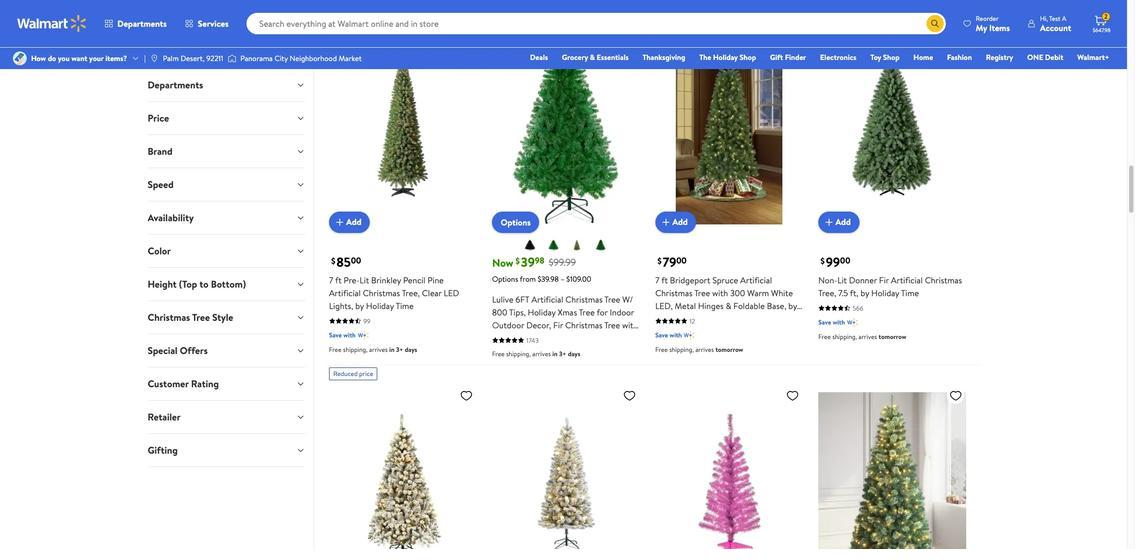 Task type: describe. For each thing, give the bounding box(es) containing it.
add for 85
[[346, 216, 362, 228]]

hi,
[[1041, 14, 1048, 23]]

grocery
[[562, 52, 588, 63]]

artificial inside "non-lit donner fir artificial christmas tree, 7.5 ft, by holiday time"
[[891, 274, 923, 286]]

retailer
[[148, 411, 181, 424]]

led
[[444, 287, 459, 299]]

lulive 6ft artificial christmas tree w/ 800 tips, holiday xmas tree for indoor outdoor decor, fir christmas tree with metal base - green image
[[492, 24, 641, 224]]

0 horizontal spatial 99
[[363, 317, 371, 326]]

add to favorites list, national tree company pre-lit artificial christmas tree, pink tinsel, white lights, includes stand, 4 feet image
[[787, 389, 799, 402]]

7 ft bridgeport spruce artificial christmas tree with 300 warm white led, metal hinges & foldable base, by holiday time
[[656, 274, 797, 325]]

departments tab
[[139, 69, 314, 101]]

arrives for 99
[[859, 332, 877, 341]]

electronics link
[[816, 51, 862, 63]]

566
[[853, 304, 864, 313]]

customer
[[148, 377, 189, 391]]

holiday inside 7 ft pre-lit brinkley pencil pine artificial christmas tree, clear led lights, by holiday time
[[366, 300, 394, 312]]

color button
[[139, 235, 314, 268]]

foldable
[[734, 300, 765, 312]]

save for 79
[[656, 331, 668, 340]]

christmas tree style
[[148, 311, 233, 324]]

special offers tab
[[139, 335, 314, 367]]

800
[[492, 306, 508, 318]]

lit inside 7 ft pre-lit brinkley pencil pine artificial christmas tree, clear led lights, by holiday time
[[360, 274, 369, 286]]

$109.00
[[567, 274, 591, 284]]

Walmart Site-Wide search field
[[246, 13, 946, 34]]

services button
[[176, 11, 238, 36]]

want
[[71, 53, 87, 64]]

panorama
[[241, 53, 273, 64]]

you
[[58, 53, 70, 64]]

brand
[[148, 145, 173, 158]]

in
[[329, 9, 335, 18]]

w/
[[623, 294, 633, 305]]

reduced price
[[333, 369, 373, 378]]

$99.99
[[549, 256, 576, 269]]

walmart plus image
[[848, 317, 858, 328]]

92211
[[206, 53, 223, 64]]

shop inside the holiday shop link
[[740, 52, 756, 63]]

price
[[148, 112, 169, 125]]

7 for 79
[[656, 274, 660, 286]]

spruce
[[713, 274, 739, 286]]

add to favorites list, non-lit donner fir artificial christmas tree, 7.5 ft, by holiday time image
[[950, 28, 963, 42]]

by inside 7 ft pre-lit brinkley pencil pine artificial christmas tree, clear led lights, by holiday time
[[355, 300, 364, 312]]

bridgeport
[[670, 274, 711, 286]]

shipping, for 79
[[670, 345, 694, 354]]

white
[[771, 287, 793, 299]]

Search search field
[[246, 13, 946, 34]]

$39.98
[[538, 274, 559, 284]]

departments inside dropdown button
[[148, 78, 203, 92]]

desert,
[[181, 53, 205, 64]]

reduced
[[333, 369, 358, 378]]

palm desert, 92211
[[163, 53, 223, 64]]

ft for 79
[[662, 274, 668, 286]]

6ft
[[516, 294, 530, 305]]

pre-
[[344, 274, 360, 286]]

$ for 99
[[821, 255, 825, 267]]

lulive 6ft artificial christmas tree w/ 800 tips, holiday xmas tree for indoor outdoor decor, fir christmas tree with metal base - green
[[492, 294, 638, 344]]

fir inside "non-lit donner fir artificial christmas tree, 7.5 ft, by holiday time"
[[879, 274, 889, 286]]

add button for 99
[[819, 212, 860, 233]]

holiday inside "non-lit donner fir artificial christmas tree, 7.5 ft, by holiday time"
[[872, 287, 900, 299]]

oasiscraft pop up christmas tree 6ft, atificial christmas tree with 200 lights, prelit christmas tree with snow flocked pine needle, outdoor and indoor christmas decoration, easy to assemble image
[[819, 385, 967, 550]]

deals
[[530, 52, 548, 63]]

79
[[663, 253, 677, 271]]

& inside 7 ft bridgeport spruce artificial christmas tree with 300 warm white led, metal hinges & foldable base, by holiday time
[[726, 300, 732, 312]]

christmas inside "non-lit donner fir artificial christmas tree, 7.5 ft, by holiday time"
[[925, 274, 963, 286]]

city
[[275, 53, 288, 64]]

finder
[[785, 52, 806, 63]]

in for $99.99
[[553, 349, 558, 358]]

save for 85
[[329, 331, 342, 340]]

3+ for 85
[[396, 345, 403, 354]]

non-lit donner fir artificial christmas tree, 7.5 ft, by holiday time image
[[819, 24, 967, 224]]

departments button
[[95, 11, 176, 36]]

time inside 7 ft bridgeport spruce artificial christmas tree with 300 warm white led, metal hinges & foldable base, by holiday time
[[685, 313, 703, 325]]

ft for 85
[[335, 274, 342, 286]]

200+
[[336, 9, 351, 18]]

free for 99
[[819, 332, 831, 341]]

brand tab
[[139, 135, 314, 168]]

services
[[198, 18, 229, 29]]

departments inside popup button
[[117, 18, 167, 29]]

home link
[[909, 51, 938, 63]]

add to favorites list, 7 ft pre-lit brinkley pencil pine artificial christmas tree, clear led lights, by holiday time image
[[460, 28, 473, 42]]

by inside "non-lit donner fir artificial christmas tree, 7.5 ft, by holiday time"
[[861, 287, 870, 299]]

12
[[690, 317, 695, 326]]

electronics
[[820, 52, 857, 63]]

gifting button
[[139, 434, 314, 467]]

add for 79
[[673, 216, 688, 228]]

customer rating
[[148, 377, 219, 391]]

christmas tree style tab
[[139, 301, 314, 334]]

non-lit donner fir artificial christmas tree, 7.5 ft, by holiday time
[[819, 274, 963, 299]]

grocery & essentials
[[562, 52, 629, 63]]

national tree company pre-lit artificial christmas tree, pink tinsel, white lights, includes stand, 4 feet image
[[656, 385, 804, 550]]

now $ 39 98 $99.99 options from $39.98 – $109.00
[[492, 253, 591, 284]]

a
[[1062, 14, 1067, 23]]

color tab
[[139, 235, 314, 268]]

300
[[730, 287, 745, 299]]

non-
[[819, 274, 838, 286]]

walmart image
[[17, 15, 87, 32]]

tree down indoor
[[605, 319, 620, 331]]

toy
[[871, 52, 882, 63]]

tomorrow for 79
[[716, 345, 744, 354]]

xmas
[[558, 306, 577, 318]]

|
[[144, 53, 146, 64]]

height
[[148, 278, 177, 291]]

$ inside now $ 39 98 $99.99 options from $39.98 – $109.00
[[516, 255, 520, 267]]

green
[[540, 332, 563, 344]]

holiday inside "lulive 6ft artificial christmas tree w/ 800 tips, holiday xmas tree for indoor outdoor decor, fir christmas tree with metal base - green"
[[528, 306, 556, 318]]

costway 6ft pre-lit premium snow flocked hinged artificial christmas tree with 250 lights image
[[329, 385, 477, 550]]

0 vertical spatial 99
[[826, 253, 840, 271]]

led,
[[656, 300, 673, 312]]

fashion link
[[943, 51, 977, 63]]

color
[[148, 244, 171, 258]]

walmart plus image for 79
[[684, 330, 695, 341]]

the
[[700, 52, 712, 63]]

thanksgiving link
[[638, 51, 691, 63]]

add to favorites list, lulive 6ft artificial christmas tree w/ 800 tips, holiday xmas tree for indoor outdoor decor, fir christmas tree with metal base - green image
[[623, 28, 636, 42]]

$ for 79
[[658, 255, 662, 267]]

arrives down 1743
[[533, 349, 551, 358]]

$647.98
[[1093, 26, 1111, 34]]

add to favorites list, 6.5 ft pre-lit g50 color-changing led trinity flocked pine artificial christmas tree, green, by holiday time image
[[623, 389, 636, 402]]

shipping, for 99
[[833, 332, 857, 341]]

for
[[597, 306, 608, 318]]

holiday inside 7 ft bridgeport spruce artificial christmas tree with 300 warm white led, metal hinges & foldable base, by holiday time
[[656, 313, 683, 325]]

$ 79 00
[[658, 253, 687, 271]]

free shipping, arrives tomorrow for 79
[[656, 345, 744, 354]]

add to cart image for 79
[[660, 216, 673, 229]]

add to favorites list, costway 6ft pre-lit premium snow flocked hinged artificial christmas tree with 250 lights image
[[460, 389, 473, 402]]

 image for panorama
[[228, 53, 236, 64]]

add to favorites list, oasiscraft pop up christmas tree 6ft, atificial christmas tree with 200 lights, prelit christmas tree with snow flocked pine needle, outdoor and indoor christmas decoration, easy to assemble image
[[950, 389, 963, 402]]

gift
[[770, 52, 783, 63]]

with for 79
[[670, 331, 682, 340]]

00 for 99
[[840, 255, 851, 266]]

grocery & essentials link
[[557, 51, 634, 63]]

christmas inside 7 ft pre-lit brinkley pencil pine artificial christmas tree, clear led lights, by holiday time
[[363, 287, 400, 299]]

0 vertical spatial options
[[501, 216, 531, 228]]

save for 99
[[819, 318, 832, 327]]

6'black image
[[524, 239, 537, 252]]

free for 85
[[329, 345, 342, 354]]

0 vertical spatial &
[[590, 52, 595, 63]]

shipping, for 85
[[343, 345, 368, 354]]



Task type: vqa. For each thing, say whether or not it's contained in the screenshot.
ft associated with 85
yes



Task type: locate. For each thing, give the bounding box(es) containing it.
2 walmart plus image from the left
[[684, 330, 695, 341]]

1 horizontal spatial 00
[[677, 255, 687, 266]]

by inside 7 ft bridgeport spruce artificial christmas tree with 300 warm white led, metal hinges & foldable base, by holiday time
[[789, 300, 797, 312]]

–
[[561, 274, 565, 284]]

add button for 79
[[656, 212, 697, 233]]

& down 300 on the right bottom of the page
[[726, 300, 732, 312]]

0 horizontal spatial in
[[389, 345, 395, 354]]

fir inside "lulive 6ft artificial christmas tree w/ 800 tips, holiday xmas tree for indoor outdoor decor, fir christmas tree with metal base - green"
[[553, 319, 563, 331]]

99
[[826, 253, 840, 271], [363, 317, 371, 326]]

0 horizontal spatial time
[[396, 300, 414, 312]]

free shipping, arrives in 3+ days for $99.99
[[492, 349, 581, 358]]

7 ft bridgeport spruce artificial christmas tree with 300 warm white led, metal hinges & foldable base, by holiday time image
[[656, 24, 804, 224]]

7 ft pre-lit brinkley pencil pine artificial christmas tree, clear led lights, by holiday time image
[[329, 24, 477, 224]]

holiday right the
[[713, 52, 738, 63]]

ft left pre-
[[335, 274, 342, 286]]

tomorrow for 99
[[879, 332, 907, 341]]

save left walmart plus image
[[819, 318, 832, 327]]

artificial
[[741, 274, 772, 286], [891, 274, 923, 286], [329, 287, 361, 299], [532, 294, 564, 305]]

2 $647.98
[[1093, 12, 1111, 34]]

$
[[331, 255, 336, 267], [516, 255, 520, 267], [658, 255, 662, 267], [821, 255, 825, 267]]

departments button
[[139, 69, 314, 101]]

holiday down brinkley
[[366, 300, 394, 312]]

free shipping, arrives tomorrow for 99
[[819, 332, 907, 341]]

donner
[[849, 274, 877, 286]]

1 walmart plus image from the left
[[358, 330, 369, 341]]

home
[[914, 52, 934, 63]]

1 lit from the left
[[360, 274, 369, 286]]

&
[[590, 52, 595, 63], [726, 300, 732, 312]]

registry link
[[982, 51, 1019, 63]]

price button
[[139, 102, 314, 135]]

tree,
[[402, 287, 420, 299], [819, 287, 837, 299]]

fir
[[879, 274, 889, 286], [553, 319, 563, 331]]

2 tree, from the left
[[819, 287, 837, 299]]

walmart plus image up price
[[358, 330, 369, 341]]

artificial inside 7 ft bridgeport spruce artificial christmas tree with 300 warm white led, metal hinges & foldable base, by holiday time
[[741, 274, 772, 286]]

2 add from the left
[[673, 216, 688, 228]]

tree up the hinges
[[695, 287, 711, 299]]

days for $99.99
[[568, 349, 581, 358]]

time inside "non-lit donner fir artificial christmas tree, 7.5 ft, by holiday time"
[[901, 287, 919, 299]]

save with left walmart plus image
[[819, 318, 845, 327]]

0 horizontal spatial days
[[405, 345, 417, 354]]

holiday up decor,
[[528, 306, 556, 318]]

tree inside 7 ft bridgeport spruce artificial christmas tree with 300 warm white led, metal hinges & foldable base, by holiday time
[[695, 287, 711, 299]]

2 horizontal spatial add
[[836, 216, 851, 228]]

 image
[[228, 53, 236, 64], [150, 54, 159, 63]]

with down lights,
[[344, 331, 356, 340]]

1 shop from the left
[[740, 52, 756, 63]]

save with for 99
[[819, 318, 845, 327]]

arrives down the hinges
[[696, 345, 714, 354]]

account
[[1041, 22, 1072, 34]]

hi, test a account
[[1041, 14, 1072, 34]]

6'led image
[[571, 239, 584, 252]]

99 up the non-
[[826, 253, 840, 271]]

height (top to bottom)
[[148, 278, 246, 291]]

6.5 ft pre-lit g50 color-changing led trinity flocked pine artificial christmas tree, green, by holiday time image
[[492, 385, 641, 550]]

0 horizontal spatial tree,
[[402, 287, 420, 299]]

00 up donner
[[840, 255, 851, 266]]

2 $ from the left
[[516, 255, 520, 267]]

1 horizontal spatial 99
[[826, 253, 840, 271]]

tree, down the non-
[[819, 287, 837, 299]]

fir up green
[[553, 319, 563, 331]]

tree left "for" at the bottom right
[[579, 306, 595, 318]]

ft down 79
[[662, 274, 668, 286]]

metal inside 7 ft bridgeport spruce artificial christmas tree with 300 warm white led, metal hinges & foldable base, by holiday time
[[675, 300, 696, 312]]

options
[[501, 216, 531, 228], [492, 274, 518, 284]]

in for 85
[[389, 345, 395, 354]]

$ up the non-
[[821, 255, 825, 267]]

$ for 85
[[331, 255, 336, 267]]

$ left 39
[[516, 255, 520, 267]]

special offers
[[148, 344, 208, 358]]

metal down outdoor
[[492, 332, 513, 344]]

one debit
[[1028, 52, 1064, 63]]

3 add button from the left
[[819, 212, 860, 233]]

shipping, up reduced price
[[343, 345, 368, 354]]

save with down lights,
[[329, 331, 356, 340]]

0 horizontal spatial tomorrow
[[716, 345, 744, 354]]

clear
[[422, 287, 442, 299]]

tomorrow down the hinges
[[716, 345, 744, 354]]

39
[[521, 253, 535, 271]]

arrives for 85
[[369, 345, 388, 354]]

tree inside dropdown button
[[192, 311, 210, 324]]

customer rating button
[[139, 368, 314, 400]]

7.5'green image
[[595, 239, 608, 252]]

walmart+ link
[[1073, 51, 1115, 63]]

time inside 7 ft pre-lit brinkley pencil pine artificial christmas tree, clear led lights, by holiday time
[[396, 300, 414, 312]]

1 $ from the left
[[331, 255, 336, 267]]

1 vertical spatial free shipping, arrives tomorrow
[[656, 345, 744, 354]]

1 ft from the left
[[335, 274, 342, 286]]

free shipping, arrives tomorrow down 12
[[656, 345, 744, 354]]

7 for 85
[[329, 274, 333, 286]]

3 $ from the left
[[658, 255, 662, 267]]

1 horizontal spatial lit
[[838, 274, 847, 286]]

reorder
[[976, 14, 999, 23]]

arrives for 79
[[696, 345, 714, 354]]

0 horizontal spatial add to cart image
[[660, 216, 673, 229]]

free shipping, arrives tomorrow
[[819, 332, 907, 341], [656, 345, 744, 354]]

christmas tree style button
[[139, 301, 314, 334]]

0 horizontal spatial  image
[[150, 54, 159, 63]]

to
[[200, 278, 209, 291]]

0 horizontal spatial free shipping, arrives in 3+ days
[[329, 345, 417, 354]]

1 horizontal spatial walmart plus image
[[684, 330, 695, 341]]

christmas inside dropdown button
[[148, 311, 190, 324]]

1 horizontal spatial add button
[[656, 212, 697, 233]]

add to favorites list, 7 ft bridgeport spruce artificial christmas tree with 300 warm white led, metal hinges & foldable base, by holiday time image
[[787, 28, 799, 42]]

0 vertical spatial tomorrow
[[879, 332, 907, 341]]

0 vertical spatial free shipping, arrives tomorrow
[[819, 332, 907, 341]]

customer rating tab
[[139, 368, 314, 400]]

tree left w/
[[605, 294, 621, 305]]

my
[[976, 22, 988, 34]]

85
[[337, 253, 351, 271]]

0 horizontal spatial shop
[[740, 52, 756, 63]]

$ 99 00
[[821, 253, 851, 271]]

fir right donner
[[879, 274, 889, 286]]

how do you want your items?
[[31, 53, 127, 64]]

retailer button
[[139, 401, 314, 434]]

warm
[[748, 287, 769, 299]]

0 vertical spatial metal
[[675, 300, 696, 312]]

shipping, down base
[[506, 349, 531, 358]]

00 up pre-
[[351, 255, 361, 266]]

1 horizontal spatial tomorrow
[[879, 332, 907, 341]]

lights,
[[329, 300, 353, 312]]

add button up the $ 99 00
[[819, 212, 860, 233]]

by
[[861, 287, 870, 299], [355, 300, 364, 312], [789, 300, 797, 312]]

1 vertical spatial fir
[[553, 319, 563, 331]]

2 horizontal spatial 00
[[840, 255, 851, 266]]

0 horizontal spatial 00
[[351, 255, 361, 266]]

christmas inside 7 ft bridgeport spruce artificial christmas tree with 300 warm white led, metal hinges & foldable base, by holiday time
[[656, 287, 693, 299]]

00 inside $ 79 00
[[677, 255, 687, 266]]

1 add button from the left
[[329, 212, 370, 233]]

2 horizontal spatial add button
[[819, 212, 860, 233]]

1 horizontal spatial fir
[[879, 274, 889, 286]]

items?
[[105, 53, 127, 64]]

market
[[339, 53, 362, 64]]

with for 99
[[833, 318, 845, 327]]

artificial up warm
[[741, 274, 772, 286]]

speed
[[148, 178, 174, 191]]

 image right 92211
[[228, 53, 236, 64]]

2
[[1105, 12, 1108, 21]]

2 horizontal spatial time
[[901, 287, 919, 299]]

tomorrow down "non-lit donner fir artificial christmas tree, 7.5 ft, by holiday time"
[[879, 332, 907, 341]]

2 add button from the left
[[656, 212, 697, 233]]

0 horizontal spatial free shipping, arrives tomorrow
[[656, 345, 744, 354]]

metal inside "lulive 6ft artificial christmas tree w/ 800 tips, holiday xmas tree for indoor outdoor decor, fir christmas tree with metal base - green"
[[492, 332, 513, 344]]

1 horizontal spatial &
[[726, 300, 732, 312]]

1 horizontal spatial by
[[789, 300, 797, 312]]

how
[[31, 53, 46, 64]]

$ left 79
[[658, 255, 662, 267]]

save
[[819, 318, 832, 327], [329, 331, 342, 340], [656, 331, 668, 340]]

gift finder
[[770, 52, 806, 63]]

$ inside $ 79 00
[[658, 255, 662, 267]]

add to cart image
[[333, 216, 346, 229]]

1 horizontal spatial free shipping, arrives in 3+ days
[[492, 349, 581, 358]]

add to cart image up the $ 99 00
[[823, 216, 836, 229]]

0 horizontal spatial 3+
[[396, 345, 403, 354]]

 image right |
[[150, 54, 159, 63]]

free shipping, arrives tomorrow down walmart plus image
[[819, 332, 907, 341]]

with for 85
[[344, 331, 356, 340]]

98
[[535, 255, 545, 266]]

metal up 12
[[675, 300, 696, 312]]

1 vertical spatial metal
[[492, 332, 513, 344]]

tips,
[[509, 306, 526, 318]]

2 lit from the left
[[838, 274, 847, 286]]

artificial down $39.98
[[532, 294, 564, 305]]

0 horizontal spatial add
[[346, 216, 362, 228]]

1 horizontal spatial in
[[553, 349, 558, 358]]

ft
[[335, 274, 342, 286], [662, 274, 668, 286]]

height (top to bottom) tab
[[139, 268, 314, 301]]

1 vertical spatial &
[[726, 300, 732, 312]]

with down the led,
[[670, 331, 682, 340]]

add to cart image for 99
[[823, 216, 836, 229]]

artificial inside 7 ft pre-lit brinkley pencil pine artificial christmas tree, clear led lights, by holiday time
[[329, 287, 361, 299]]

1 horizontal spatial 7
[[656, 274, 660, 286]]

00 for 85
[[351, 255, 361, 266]]

save with for 79
[[656, 331, 682, 340]]

ft,
[[850, 287, 859, 299]]

essentials
[[597, 52, 629, 63]]

by right lights,
[[355, 300, 364, 312]]

options down now
[[492, 274, 518, 284]]

00 inside the $ 99 00
[[840, 255, 851, 266]]

add up $ 79 00
[[673, 216, 688, 228]]

now
[[492, 256, 514, 270]]

artificial up lights,
[[329, 287, 361, 299]]

2 00 from the left
[[677, 255, 687, 266]]

0 horizontal spatial lit
[[360, 274, 369, 286]]

1 vertical spatial time
[[396, 300, 414, 312]]

0 vertical spatial fir
[[879, 274, 889, 286]]

0 horizontal spatial metal
[[492, 332, 513, 344]]

free shipping, arrives in 3+ days up price
[[329, 345, 417, 354]]

palm
[[163, 53, 179, 64]]

with
[[713, 287, 728, 299], [833, 318, 845, 327], [622, 319, 638, 331], [344, 331, 356, 340], [670, 331, 682, 340]]

7 down $ 79 00
[[656, 274, 660, 286]]

add button for 85
[[329, 212, 370, 233]]

1 horizontal spatial 3+
[[559, 349, 567, 358]]

with left walmart plus image
[[833, 318, 845, 327]]

gift finder link
[[766, 51, 811, 63]]

offers
[[180, 344, 208, 358]]

0 horizontal spatial walmart plus image
[[358, 330, 369, 341]]

1 horizontal spatial time
[[685, 313, 703, 325]]

00 inside $ 85 00
[[351, 255, 361, 266]]

artificial right donner
[[891, 274, 923, 286]]

style
[[212, 311, 233, 324]]

shop inside toy shop link
[[883, 52, 900, 63]]

1 horizontal spatial free shipping, arrives tomorrow
[[819, 332, 907, 341]]

0 horizontal spatial fir
[[553, 319, 563, 331]]

search icon image
[[931, 19, 940, 28]]

shop right toy
[[883, 52, 900, 63]]

00
[[351, 255, 361, 266], [677, 255, 687, 266], [840, 255, 851, 266]]

free for 79
[[656, 345, 668, 354]]

6'green image
[[548, 239, 561, 252]]

with down indoor
[[622, 319, 638, 331]]

save with for 85
[[329, 331, 356, 340]]

$ left 85
[[331, 255, 336, 267]]

$ inside $ 85 00
[[331, 255, 336, 267]]

outdoor
[[492, 319, 525, 331]]

$ 85 00
[[331, 253, 361, 271]]

lit up 7.5
[[838, 274, 847, 286]]

base
[[516, 332, 533, 344]]

neighborhood
[[290, 53, 337, 64]]

4 $ from the left
[[821, 255, 825, 267]]

departments down palm
[[148, 78, 203, 92]]

 image for palm
[[150, 54, 159, 63]]

shop left gift
[[740, 52, 756, 63]]

by right ft,
[[861, 287, 870, 299]]

base,
[[767, 300, 787, 312]]

2 ft from the left
[[662, 274, 668, 286]]

save down the led,
[[656, 331, 668, 340]]

walmart plus image
[[358, 330, 369, 341], [684, 330, 695, 341]]

speed tab
[[139, 168, 314, 201]]

0 vertical spatial time
[[901, 287, 919, 299]]

0 horizontal spatial save
[[329, 331, 342, 340]]

1 horizontal spatial metal
[[675, 300, 696, 312]]

add button up $ 79 00
[[656, 212, 697, 233]]

tree, inside "non-lit donner fir artificial christmas tree, 7.5 ft, by holiday time"
[[819, 287, 837, 299]]

options inside now $ 39 98 $99.99 options from $39.98 – $109.00
[[492, 274, 518, 284]]

availability
[[148, 211, 194, 225]]

add to cart image
[[660, 216, 673, 229], [823, 216, 836, 229]]

days for 85
[[405, 345, 417, 354]]

availability button
[[139, 202, 314, 234]]

1 horizontal spatial save
[[656, 331, 668, 340]]

arrives down 566
[[859, 332, 877, 341]]

reorder my items
[[976, 14, 1010, 34]]

99 down 7 ft pre-lit brinkley pencil pine artificial christmas tree, clear led lights, by holiday time at the left of the page
[[363, 317, 371, 326]]

00 up bridgeport
[[677, 255, 687, 266]]

test
[[1050, 14, 1061, 23]]

ft inside 7 ft bridgeport spruce artificial christmas tree with 300 warm white led, metal hinges & foldable base, by holiday time
[[662, 274, 668, 286]]

7 inside 7 ft pre-lit brinkley pencil pine artificial christmas tree, clear led lights, by holiday time
[[329, 274, 333, 286]]

save with down the led,
[[656, 331, 682, 340]]

1 7 from the left
[[329, 274, 333, 286]]

0 horizontal spatial by
[[355, 300, 364, 312]]

lit left brinkley
[[360, 274, 369, 286]]

2 horizontal spatial save with
[[819, 318, 845, 327]]

departments up |
[[117, 18, 167, 29]]

0 horizontal spatial save with
[[329, 331, 356, 340]]

$ inside the $ 99 00
[[821, 255, 825, 267]]

decor,
[[527, 319, 551, 331]]

free shipping, arrives in 3+ days for 85
[[329, 345, 417, 354]]

3 add from the left
[[836, 216, 851, 228]]

tree, inside 7 ft pre-lit brinkley pencil pine artificial christmas tree, clear led lights, by holiday time
[[402, 287, 420, 299]]

0 horizontal spatial add button
[[329, 212, 370, 233]]

1 horizontal spatial shop
[[883, 52, 900, 63]]

walmart plus image down 12
[[684, 330, 695, 341]]

0 horizontal spatial &
[[590, 52, 595, 63]]

(top
[[179, 278, 197, 291]]

2 vertical spatial time
[[685, 313, 703, 325]]

add up $ 85 00
[[346, 216, 362, 228]]

7 inside 7 ft bridgeport spruce artificial christmas tree with 300 warm white led, metal hinges & foldable base, by holiday time
[[656, 274, 660, 286]]

2 7 from the left
[[656, 274, 660, 286]]

add button up $ 85 00
[[329, 212, 370, 233]]

2 add to cart image from the left
[[823, 216, 836, 229]]

items
[[990, 22, 1010, 34]]

shipping, down 12
[[670, 345, 694, 354]]

0 vertical spatial departments
[[117, 18, 167, 29]]

7 left pre-
[[329, 274, 333, 286]]

1 tree, from the left
[[402, 287, 420, 299]]

options up '6'black' image
[[501, 216, 531, 228]]

1 add to cart image from the left
[[660, 216, 673, 229]]

free shipping, arrives in 3+ days down 1743
[[492, 349, 581, 358]]

with inside 7 ft bridgeport spruce artificial christmas tree with 300 warm white led, metal hinges & foldable base, by holiday time
[[713, 287, 728, 299]]

by right base,
[[789, 300, 797, 312]]

2 shop from the left
[[883, 52, 900, 63]]

add to cart image up 79
[[660, 216, 673, 229]]

1 horizontal spatial tree,
[[819, 287, 837, 299]]

shipping,
[[833, 332, 857, 341], [343, 345, 368, 354], [670, 345, 694, 354], [506, 349, 531, 358]]

add for 99
[[836, 216, 851, 228]]

00 for 79
[[677, 255, 687, 266]]

save down lights,
[[329, 331, 342, 340]]

lit inside "non-lit donner fir artificial christmas tree, 7.5 ft, by holiday time"
[[838, 274, 847, 286]]

3+ for $99.99
[[559, 349, 567, 358]]

with down spruce
[[713, 287, 728, 299]]

shipping, down walmart plus image
[[833, 332, 857, 341]]

1 00 from the left
[[351, 255, 361, 266]]

holiday down donner
[[872, 287, 900, 299]]

1 vertical spatial 99
[[363, 317, 371, 326]]

1 vertical spatial options
[[492, 274, 518, 284]]

1 horizontal spatial days
[[568, 349, 581, 358]]

availability tab
[[139, 202, 314, 234]]

add
[[346, 216, 362, 228], [673, 216, 688, 228], [836, 216, 851, 228]]

one
[[1028, 52, 1044, 63]]

0 horizontal spatial 7
[[329, 274, 333, 286]]

speed button
[[139, 168, 314, 201]]

gifting
[[148, 444, 178, 457]]

1 horizontal spatial save with
[[656, 331, 682, 340]]

2 horizontal spatial save
[[819, 318, 832, 327]]

arrives up price
[[369, 345, 388, 354]]

tree left style
[[192, 311, 210, 324]]

3 00 from the left
[[840, 255, 851, 266]]

price tab
[[139, 102, 314, 135]]

1 horizontal spatial add
[[673, 216, 688, 228]]

2 horizontal spatial by
[[861, 287, 870, 299]]

gifting tab
[[139, 434, 314, 467]]

& right the grocery
[[590, 52, 595, 63]]

 image
[[13, 51, 27, 65]]

tree, down pencil at the left of the page
[[402, 287, 420, 299]]

special offers button
[[139, 335, 314, 367]]

with inside "lulive 6ft artificial christmas tree w/ 800 tips, holiday xmas tree for indoor outdoor decor, fir christmas tree with metal base - green"
[[622, 319, 638, 331]]

1 vertical spatial tomorrow
[[716, 345, 744, 354]]

0 horizontal spatial ft
[[335, 274, 342, 286]]

1 add from the left
[[346, 216, 362, 228]]

1 vertical spatial departments
[[148, 78, 203, 92]]

ft inside 7 ft pre-lit brinkley pencil pine artificial christmas tree, clear led lights, by holiday time
[[335, 274, 342, 286]]

artificial inside "lulive 6ft artificial christmas tree w/ 800 tips, holiday xmas tree for indoor outdoor decor, fir christmas tree with metal base - green"
[[532, 294, 564, 305]]

1 horizontal spatial add to cart image
[[823, 216, 836, 229]]

1 horizontal spatial  image
[[228, 53, 236, 64]]

brinkley
[[371, 274, 401, 286]]

christmas
[[925, 274, 963, 286], [363, 287, 400, 299], [656, 287, 693, 299], [566, 294, 603, 305], [148, 311, 190, 324], [565, 319, 603, 331]]

add up the $ 99 00
[[836, 216, 851, 228]]

retailer tab
[[139, 401, 314, 434]]

-
[[535, 332, 538, 344]]

holiday down the led,
[[656, 313, 683, 325]]

thanksgiving
[[643, 52, 686, 63]]

1 horizontal spatial ft
[[662, 274, 668, 286]]

walmart plus image for 85
[[358, 330, 369, 341]]



